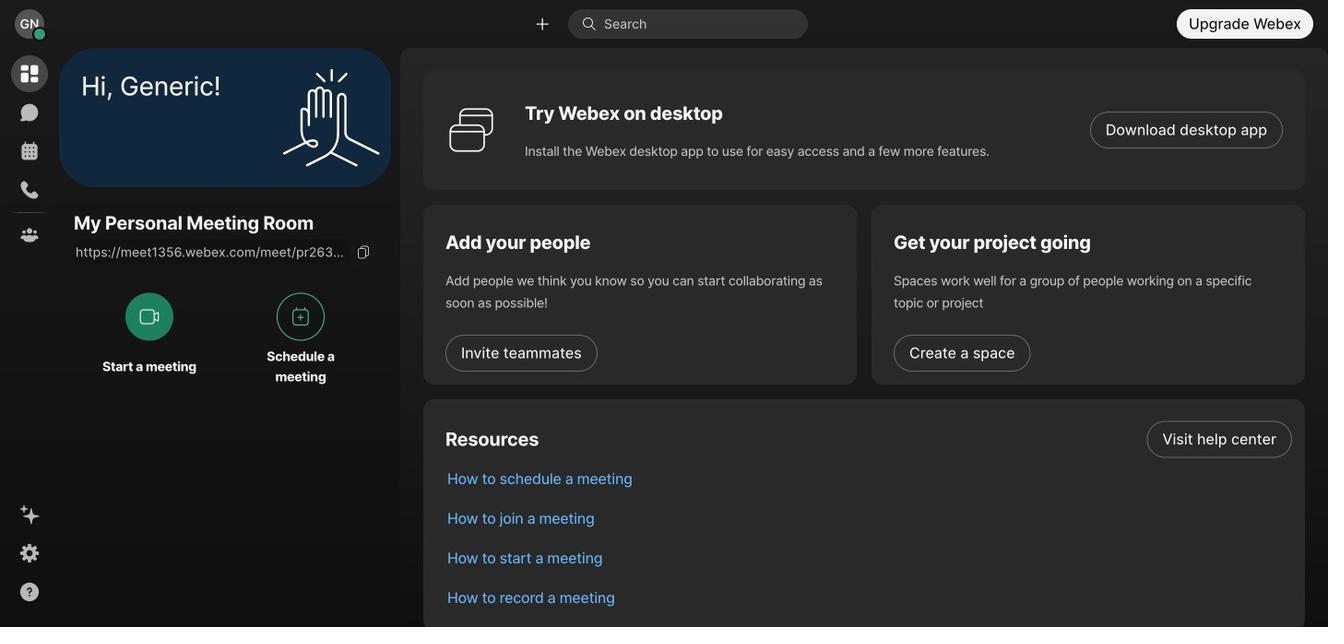 Task type: locate. For each thing, give the bounding box(es) containing it.
navigation
[[0, 48, 59, 627]]

4 list item from the top
[[433, 539, 1306, 578]]

None text field
[[74, 239, 351, 265]]

list item
[[433, 420, 1306, 459], [433, 459, 1306, 499], [433, 499, 1306, 539], [433, 539, 1306, 578], [433, 578, 1306, 618]]

webex tab list
[[11, 55, 48, 254]]

1 list item from the top
[[433, 420, 1306, 459]]



Task type: describe. For each thing, give the bounding box(es) containing it.
2 list item from the top
[[433, 459, 1306, 499]]

3 list item from the top
[[433, 499, 1306, 539]]

5 list item from the top
[[433, 578, 1306, 618]]

two hands high fiving image
[[276, 62, 387, 173]]



